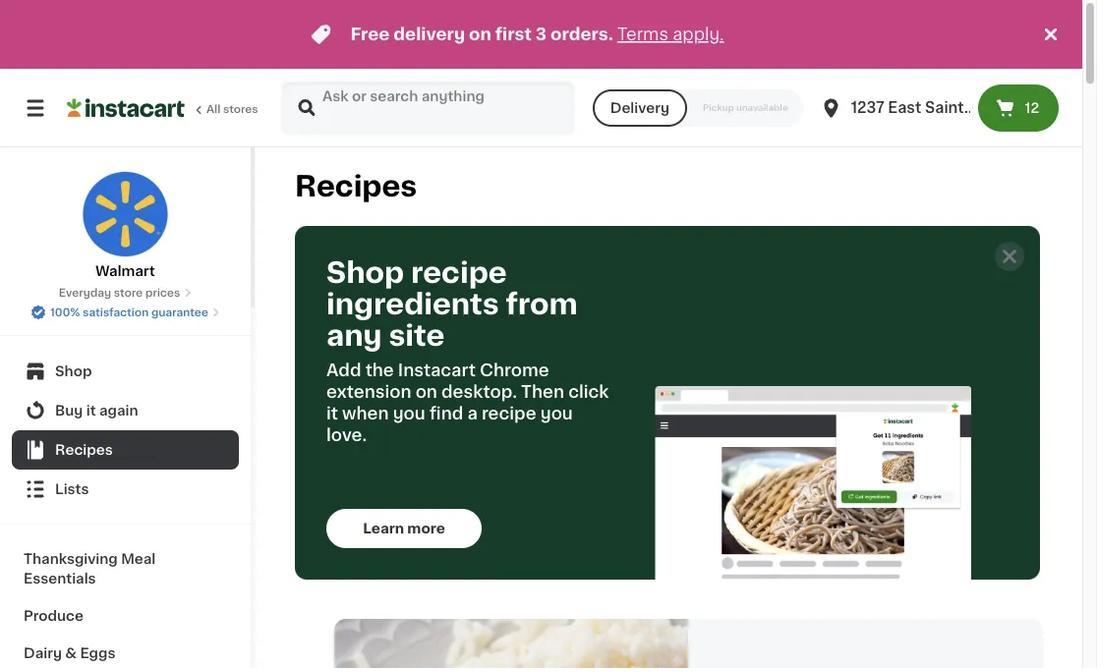 Task type: describe. For each thing, give the bounding box(es) containing it.
free
[[351, 26, 390, 43]]

find
[[430, 406, 464, 422]]

terms apply. link
[[618, 26, 724, 43]]

shop link
[[12, 352, 239, 391]]

essentials
[[24, 572, 96, 586]]

produce link
[[12, 598, 239, 635]]

eggs
[[80, 647, 116, 661]]

saved
[[1018, 28, 1061, 41]]

prices
[[145, 288, 180, 299]]

the
[[366, 362, 394, 379]]

thanksgiving meal essentials
[[24, 553, 156, 586]]

james
[[968, 101, 1019, 115]]

when
[[342, 406, 389, 422]]

100% satisfaction guarantee button
[[31, 301, 220, 321]]

1 vertical spatial recipes
[[55, 444, 113, 457]]

walmart
[[96, 265, 155, 278]]

recipes link
[[12, 431, 239, 470]]

orders.
[[551, 26, 614, 43]]

shop for shop recipe ingredients from any site
[[327, 259, 404, 287]]

100%
[[50, 307, 80, 318]]

delivery
[[394, 26, 465, 43]]

saved button
[[994, 25, 1061, 48]]

instacart
[[398, 362, 476, 379]]

dairy
[[24, 647, 62, 661]]

from
[[506, 291, 578, 319]]

thanksgiving meal essentials link
[[12, 541, 239, 598]]

produce
[[24, 610, 84, 624]]

on inside limited time offer region
[[469, 26, 492, 43]]

shop for shop
[[55, 365, 92, 379]]

lists
[[55, 483, 89, 497]]

lists link
[[12, 470, 239, 509]]

then
[[521, 384, 565, 401]]

recipe inside the add the instacart chrome extension on desktop. then click it when you find a recipe you love.
[[482, 406, 537, 422]]

site
[[389, 322, 445, 350]]

2 you from the left
[[541, 406, 573, 422]]

everyday
[[59, 288, 111, 299]]

delivery button
[[593, 90, 687, 127]]

apply.
[[673, 26, 724, 43]]

all
[[207, 104, 221, 115]]

everyday store prices link
[[59, 285, 192, 301]]

1 horizontal spatial recipes
[[295, 173, 417, 201]]

saint
[[925, 101, 965, 115]]

a
[[468, 406, 478, 422]]

dairy & eggs
[[24, 647, 116, 661]]

dairy & eggs link
[[12, 635, 239, 669]]

satisfaction
[[83, 307, 149, 318]]

walmart link
[[82, 171, 169, 281]]

any
[[327, 322, 382, 350]]

delivery
[[611, 101, 670, 115]]



Task type: locate. For each thing, give the bounding box(es) containing it.
None search field
[[281, 81, 575, 136]]

0 horizontal spatial you
[[393, 406, 426, 422]]

1 vertical spatial shop
[[55, 365, 92, 379]]

&
[[65, 647, 77, 661]]

click
[[569, 384, 609, 401]]

east
[[888, 101, 922, 115]]

buy
[[55, 404, 83, 418]]

it
[[86, 404, 96, 418], [327, 406, 338, 422]]

add
[[327, 362, 361, 379]]

learn more button
[[327, 509, 482, 549]]

3
[[536, 26, 547, 43]]

1237 east saint james street button
[[820, 81, 1070, 136]]

desktop.
[[442, 384, 517, 401]]

1237
[[851, 101, 885, 115]]

you left find
[[393, 406, 426, 422]]

on down instacart
[[416, 384, 438, 401]]

extension banner image
[[656, 387, 972, 580]]

you
[[393, 406, 426, 422], [541, 406, 573, 422]]

it up love.
[[327, 406, 338, 422]]

guarantee
[[151, 307, 208, 318]]

it right buy
[[86, 404, 96, 418]]

stores
[[223, 104, 258, 115]]

more
[[408, 522, 445, 536]]

service type group
[[593, 90, 804, 127]]

learn
[[363, 522, 404, 536]]

meal
[[121, 553, 156, 567]]

shop inside "shop recipe ingredients from any site"
[[327, 259, 404, 287]]

1 vertical spatial on
[[416, 384, 438, 401]]

recipe right a
[[482, 406, 537, 422]]

all stores link
[[67, 81, 260, 136]]

1 horizontal spatial shop
[[327, 259, 404, 287]]

1 horizontal spatial you
[[541, 406, 573, 422]]

thanksgiving
[[24, 553, 118, 567]]

shop up ingredients
[[327, 259, 404, 287]]

chrome
[[480, 362, 549, 379]]

recipe up ingredients
[[411, 259, 507, 287]]

walmart logo image
[[82, 171, 169, 258]]

on
[[469, 26, 492, 43], [416, 384, 438, 401]]

0 horizontal spatial shop
[[55, 365, 92, 379]]

love.
[[327, 427, 367, 444]]

1 vertical spatial recipe
[[482, 406, 537, 422]]

1 horizontal spatial on
[[469, 26, 492, 43]]

you down then at the bottom of page
[[541, 406, 573, 422]]

1237 east saint james street
[[851, 101, 1070, 115]]

recipes
[[295, 173, 417, 201], [55, 444, 113, 457]]

0 vertical spatial recipe
[[411, 259, 507, 287]]

recipe inside "shop recipe ingredients from any site"
[[411, 259, 507, 287]]

Search field
[[283, 83, 573, 134]]

0 horizontal spatial recipes
[[55, 444, 113, 457]]

0 vertical spatial shop
[[327, 259, 404, 287]]

everyday store prices
[[59, 288, 180, 299]]

0 vertical spatial recipes
[[295, 173, 417, 201]]

shop up buy
[[55, 365, 92, 379]]

ingredients
[[327, 291, 499, 319]]

buy it again
[[55, 404, 138, 418]]

12
[[1025, 101, 1040, 115]]

1 horizontal spatial it
[[327, 406, 338, 422]]

terms
[[618, 26, 669, 43]]

learn more
[[363, 522, 445, 536]]

on inside the add the instacart chrome extension on desktop. then click it when you find a recipe you love.
[[416, 384, 438, 401]]

0 horizontal spatial it
[[86, 404, 96, 418]]

0 vertical spatial on
[[469, 26, 492, 43]]

on left first
[[469, 26, 492, 43]]

shop
[[327, 259, 404, 287], [55, 365, 92, 379]]

12 button
[[979, 85, 1059, 132]]

again
[[99, 404, 138, 418]]

all stores
[[207, 104, 258, 115]]

recipe
[[411, 259, 507, 287], [482, 406, 537, 422]]

shop recipe ingredients from any site
[[327, 259, 578, 350]]

street
[[1023, 101, 1070, 115]]

0 horizontal spatial on
[[416, 384, 438, 401]]

100% satisfaction guarantee
[[50, 307, 208, 318]]

buy it again link
[[12, 391, 239, 431]]

add the instacart chrome extension on desktop. then click it when you find a recipe you love.
[[327, 362, 609, 444]]

extension
[[327, 384, 412, 401]]

1 you from the left
[[393, 406, 426, 422]]

instacart logo image
[[67, 96, 185, 120]]

it inside the add the instacart chrome extension on desktop. then click it when you find a recipe you love.
[[327, 406, 338, 422]]

limited time offer region
[[0, 0, 1040, 69]]

store
[[114, 288, 143, 299]]

free delivery on first 3 orders. terms apply.
[[351, 26, 724, 43]]

first
[[496, 26, 532, 43]]



Task type: vqa. For each thing, say whether or not it's contained in the screenshot.
site
yes



